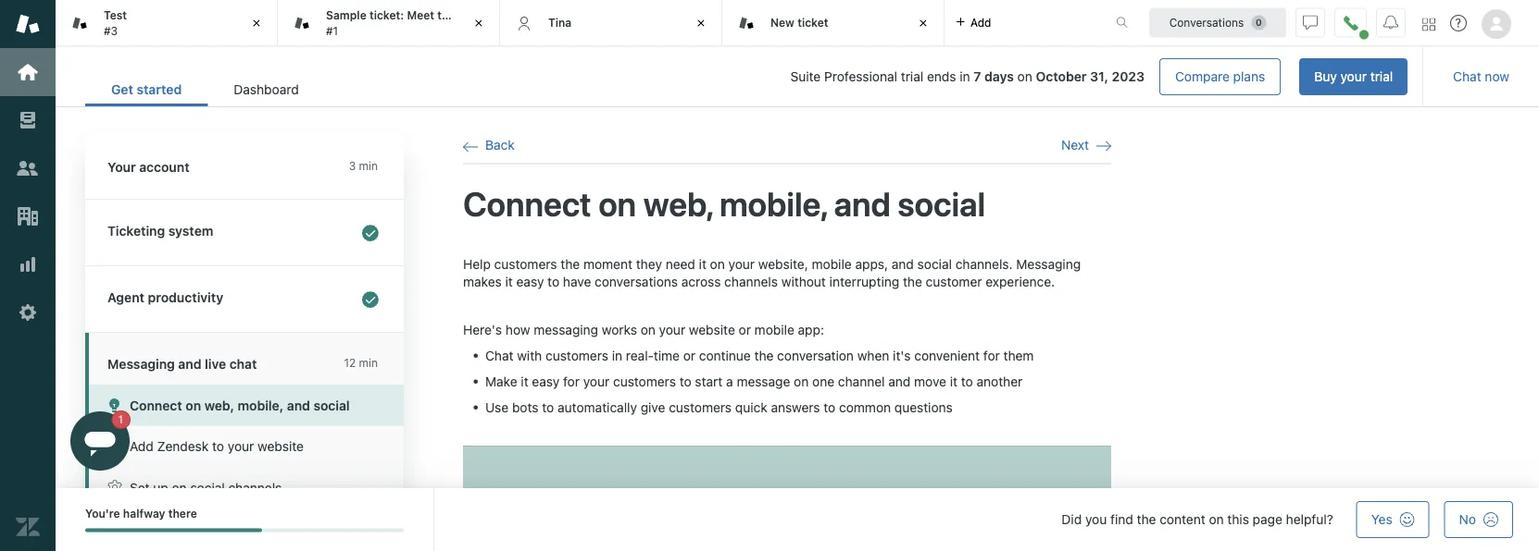 Task type: vqa. For each thing, say whether or not it's contained in the screenshot.
the 'one'
yes



Task type: locate. For each thing, give the bounding box(es) containing it.
to
[[548, 275, 560, 290], [680, 374, 692, 389], [961, 374, 973, 389], [542, 400, 554, 415], [824, 400, 836, 415], [212, 439, 224, 455]]

this
[[1227, 513, 1249, 528]]

1 vertical spatial connect on web, mobile, and social
[[130, 398, 350, 414]]

2 min from the top
[[359, 357, 378, 370]]

min inside your account heading
[[359, 160, 378, 173]]

0 vertical spatial messaging
[[1016, 257, 1081, 272]]

real-
[[626, 348, 654, 363]]

0 horizontal spatial for
[[563, 374, 580, 389]]

0 vertical spatial connect
[[463, 184, 591, 223]]

you're halfway there
[[85, 508, 197, 521]]

0 horizontal spatial chat
[[485, 348, 514, 363]]

0 vertical spatial or
[[739, 323, 751, 338]]

use bots to automatically give customers quick answers to common questions
[[485, 400, 953, 415]]

new
[[771, 16, 795, 29]]

and left "live"
[[178, 357, 201, 372]]

customers down start
[[669, 400, 732, 415]]

0 vertical spatial chat
[[1453, 69, 1482, 84]]

and right the 'apps,'
[[892, 257, 914, 272]]

1 horizontal spatial connect on web, mobile, and social
[[463, 184, 986, 223]]

0 horizontal spatial connect on web, mobile, and social
[[130, 398, 350, 414]]

new ticket tab
[[722, 0, 945, 46]]

min right 12
[[359, 357, 378, 370]]

0 vertical spatial mobile
[[812, 257, 852, 272]]

test
[[104, 9, 127, 22]]

2 close image from the left
[[470, 14, 488, 32]]

1 horizontal spatial connect
[[463, 184, 591, 223]]

in
[[960, 69, 970, 84], [612, 348, 622, 363]]

buy your trial button
[[1300, 58, 1408, 95]]

agent productivity
[[107, 290, 223, 306]]

add zendesk to your website button
[[89, 426, 404, 468]]

customer
[[926, 275, 982, 290]]

min right 3
[[359, 160, 378, 173]]

close image
[[247, 14, 266, 32], [470, 14, 488, 32], [914, 14, 933, 32]]

helpful?
[[1286, 513, 1333, 528]]

0 horizontal spatial trial
[[901, 69, 924, 84]]

reporting image
[[16, 253, 40, 277]]

on inside 'region'
[[598, 184, 636, 223]]

progress bar image
[[85, 529, 262, 533]]

1 tab from the left
[[56, 0, 278, 46]]

video element
[[463, 447, 1111, 552]]

live
[[205, 357, 226, 372]]

trial
[[1370, 69, 1393, 84], [901, 69, 924, 84]]

mobile, up website,
[[720, 184, 827, 223]]

mobile, up add zendesk to your website button
[[238, 398, 284, 414]]

0 horizontal spatial mobile,
[[238, 398, 284, 414]]

or up chat with customers in real-time or continue the conversation when it's convenient for them
[[739, 323, 751, 338]]

0 horizontal spatial mobile
[[755, 323, 794, 338]]

1 horizontal spatial mobile
[[812, 257, 852, 272]]

0 horizontal spatial messaging
[[107, 357, 175, 372]]

easy left the have
[[516, 275, 544, 290]]

chat left now
[[1453, 69, 1482, 84]]

social
[[898, 184, 986, 223], [918, 257, 952, 272], [313, 398, 350, 414], [190, 481, 225, 496]]

no button
[[1444, 502, 1513, 539]]

social up the customer
[[918, 257, 952, 272]]

0 vertical spatial in
[[960, 69, 970, 84]]

connect
[[463, 184, 591, 223], [130, 398, 182, 414]]

social up channels.
[[898, 184, 986, 223]]

1 horizontal spatial close image
[[470, 14, 488, 32]]

messaging
[[1016, 257, 1081, 272], [107, 357, 175, 372]]

chat inside the 'chat now' button
[[1453, 69, 1482, 84]]

trial left ends at the right top
[[901, 69, 924, 84]]

the inside footer
[[1137, 513, 1156, 528]]

set up on social channels
[[130, 481, 282, 496]]

0 vertical spatial min
[[359, 160, 378, 173]]

have
[[563, 275, 591, 290]]

and
[[834, 184, 891, 223], [892, 257, 914, 272], [178, 357, 201, 372], [888, 374, 911, 389], [287, 398, 310, 414]]

across
[[681, 275, 721, 290]]

website down connect on web, mobile, and social button
[[258, 439, 304, 455]]

2 trial from the left
[[901, 69, 924, 84]]

web,
[[643, 184, 713, 223], [204, 398, 234, 414]]

next
[[1061, 138, 1089, 153]]

customers
[[494, 257, 557, 272], [546, 348, 608, 363], [613, 374, 676, 389], [669, 400, 732, 415]]

it right make
[[521, 374, 529, 389]]

1 vertical spatial mobile,
[[238, 398, 284, 414]]

0 horizontal spatial website
[[258, 439, 304, 455]]

1 vertical spatial or
[[683, 348, 696, 363]]

chat
[[1453, 69, 1482, 84], [485, 348, 514, 363]]

to right zendesk
[[212, 439, 224, 455]]

1 vertical spatial in
[[612, 348, 622, 363]]

connect on web, mobile, and social up need
[[463, 184, 986, 223]]

mobile, inside button
[[238, 398, 284, 414]]

0 vertical spatial mobile,
[[720, 184, 827, 223]]

dashboard
[[234, 82, 299, 97]]

12
[[344, 357, 356, 370]]

mobile,
[[720, 184, 827, 223], [238, 398, 284, 414]]

video thumbnail image
[[463, 447, 1111, 552], [463, 447, 1111, 552]]

trial down notifications icon
[[1370, 69, 1393, 84]]

on left this
[[1209, 513, 1224, 528]]

on up across
[[710, 257, 725, 272]]

connect down back
[[463, 184, 591, 223]]

channels down add zendesk to your website button
[[228, 481, 282, 496]]

1 vertical spatial min
[[359, 357, 378, 370]]

use
[[485, 400, 509, 415]]

ticket right meet on the top left of the page
[[458, 9, 489, 22]]

another
[[977, 374, 1023, 389]]

1 trial from the left
[[1370, 69, 1393, 84]]

help
[[463, 257, 491, 272]]

to down one
[[824, 400, 836, 415]]

it up across
[[699, 257, 707, 272]]

for left them
[[983, 348, 1000, 363]]

channels.
[[956, 257, 1013, 272]]

quick
[[735, 400, 768, 415]]

your inside help customers the moment they need it on your website, mobile apps, and social channels. messaging makes it easy to have conversations across channels without interrupting the customer experience.
[[729, 257, 755, 272]]

content-title region
[[463, 183, 1111, 226]]

suite
[[790, 69, 821, 84]]

account
[[139, 160, 189, 175]]

progress-bar progress bar
[[85, 529, 404, 533]]

0 horizontal spatial close image
[[247, 14, 266, 32]]

1 horizontal spatial trial
[[1370, 69, 1393, 84]]

connect up add
[[130, 398, 182, 414]]

1 horizontal spatial in
[[960, 69, 970, 84]]

1 horizontal spatial channels
[[724, 275, 778, 290]]

add
[[130, 439, 154, 455]]

October 31, 2023 text field
[[1036, 69, 1145, 84]]

agent
[[107, 290, 144, 306]]

tab list containing get started
[[85, 72, 325, 107]]

on
[[1017, 69, 1032, 84], [598, 184, 636, 223], [710, 257, 725, 272], [641, 323, 656, 338], [794, 374, 809, 389], [186, 398, 201, 414], [172, 481, 187, 496], [1209, 513, 1224, 528]]

0 vertical spatial web,
[[643, 184, 713, 223]]

message
[[737, 374, 790, 389]]

connect on web, mobile, and social down chat
[[130, 398, 350, 414]]

1 min from the top
[[359, 160, 378, 173]]

close image up dashboard tab
[[247, 14, 266, 32]]

and down it's
[[888, 374, 911, 389]]

close image left add dropdown button
[[914, 14, 933, 32]]

on inside section
[[1017, 69, 1032, 84]]

channels down website,
[[724, 275, 778, 290]]

admin image
[[16, 301, 40, 325]]

web, up add zendesk to your website
[[204, 398, 234, 414]]

messaging up experience.
[[1016, 257, 1081, 272]]

zendesk support image
[[16, 12, 40, 36]]

footer containing did you find the content on this page helpful?
[[56, 489, 1539, 552]]

main element
[[0, 0, 56, 552]]

1 vertical spatial chat
[[485, 348, 514, 363]]

on up moment
[[598, 184, 636, 223]]

set
[[130, 481, 150, 496]]

to left the have
[[548, 275, 560, 290]]

0 vertical spatial website
[[689, 323, 735, 338]]

2 horizontal spatial close image
[[914, 14, 933, 32]]

in left real-
[[612, 348, 622, 363]]

0 vertical spatial easy
[[516, 275, 544, 290]]

for up automatically
[[563, 374, 580, 389]]

social inside help customers the moment they need it on your website, mobile apps, and social channels. messaging makes it easy to have conversations across channels without interrupting the customer experience.
[[918, 257, 952, 272]]

1 vertical spatial web,
[[204, 398, 234, 414]]

tab list
[[85, 72, 325, 107]]

or
[[739, 323, 751, 338], [683, 348, 696, 363]]

get
[[111, 82, 133, 97]]

easy down the "with"
[[532, 374, 560, 389]]

in left 7
[[960, 69, 970, 84]]

0 vertical spatial for
[[983, 348, 1000, 363]]

mobile up chat with customers in real-time or continue the conversation when it's convenient for them
[[755, 323, 794, 338]]

social up there
[[190, 481, 225, 496]]

to inside help customers the moment they need it on your website, mobile apps, and social channels. messaging makes it easy to have conversations across channels without interrupting the customer experience.
[[548, 275, 560, 290]]

chat now button
[[1438, 58, 1524, 95]]

get started image
[[16, 60, 40, 84]]

web, up need
[[643, 184, 713, 223]]

0 horizontal spatial ticket
[[458, 9, 489, 22]]

7
[[974, 69, 981, 84]]

1 vertical spatial connect
[[130, 398, 182, 414]]

tab
[[56, 0, 278, 46], [278, 0, 500, 46]]

your account
[[107, 160, 189, 175]]

website up continue
[[689, 323, 735, 338]]

min
[[359, 160, 378, 173], [359, 357, 378, 370]]

customers down messaging
[[546, 348, 608, 363]]

and inside help customers the moment they need it on your website, mobile apps, and social channels. messaging makes it easy to have conversations across channels without interrupting the customer experience.
[[892, 257, 914, 272]]

your left website,
[[729, 257, 755, 272]]

test #3
[[104, 9, 127, 37]]

or right time
[[683, 348, 696, 363]]

customers down real-
[[613, 374, 676, 389]]

channels
[[724, 275, 778, 290], [228, 481, 282, 496]]

3 close image from the left
[[914, 14, 933, 32]]

in inside region
[[612, 348, 622, 363]]

1 horizontal spatial messaging
[[1016, 257, 1081, 272]]

1 vertical spatial messaging
[[107, 357, 175, 372]]

without
[[781, 275, 826, 290]]

the up message
[[754, 348, 774, 363]]

customers up makes on the left of the page
[[494, 257, 557, 272]]

views image
[[16, 108, 40, 132]]

and up add zendesk to your website button
[[287, 398, 310, 414]]

the right meet on the top left of the page
[[437, 9, 455, 22]]

ticket inside tab
[[798, 16, 828, 29]]

chat now
[[1453, 69, 1510, 84]]

0 vertical spatial connect on web, mobile, and social
[[463, 184, 986, 223]]

here's
[[463, 323, 502, 338]]

1 horizontal spatial ticket
[[798, 16, 828, 29]]

1 vertical spatial channels
[[228, 481, 282, 496]]

section
[[340, 58, 1408, 95]]

the inside 'sample ticket: meet the ticket #1'
[[437, 9, 455, 22]]

2 tab from the left
[[278, 0, 500, 46]]

mobile up without
[[812, 257, 852, 272]]

messaging down agent
[[107, 357, 175, 372]]

1 horizontal spatial for
[[983, 348, 1000, 363]]

when
[[857, 348, 889, 363]]

your up automatically
[[583, 374, 610, 389]]

chat up make
[[485, 348, 514, 363]]

your
[[1341, 69, 1367, 84], [729, 257, 755, 272], [659, 323, 685, 338], [583, 374, 610, 389], [228, 439, 254, 455]]

the right find
[[1137, 513, 1156, 528]]

meet
[[407, 9, 434, 22]]

web, inside content-title 'region'
[[643, 184, 713, 223]]

and up the 'apps,'
[[834, 184, 891, 223]]

chat for chat now
[[1453, 69, 1482, 84]]

easy inside help customers the moment they need it on your website, mobile apps, and social channels. messaging makes it easy to have conversations across channels without interrupting the customer experience.
[[516, 275, 544, 290]]

there
[[168, 508, 197, 521]]

did you find the content on this page helpful?
[[1062, 513, 1333, 528]]

trial inside buy your trial button
[[1370, 69, 1393, 84]]

plans
[[1233, 69, 1265, 84]]

1 horizontal spatial chat
[[1453, 69, 1482, 84]]

content
[[1160, 513, 1206, 528]]

on right days
[[1017, 69, 1032, 84]]

ticket right new
[[798, 16, 828, 29]]

social inside content-title 'region'
[[898, 184, 986, 223]]

0 horizontal spatial connect
[[130, 398, 182, 414]]

messaging inside help customers the moment they need it on your website, mobile apps, and social channels. messaging makes it easy to have conversations across channels without interrupting the customer experience.
[[1016, 257, 1081, 272]]

0 horizontal spatial channels
[[228, 481, 282, 496]]

1 horizontal spatial web,
[[643, 184, 713, 223]]

tabs tab list
[[56, 0, 1097, 46]]

mobile, inside content-title 'region'
[[720, 184, 827, 223]]

1 horizontal spatial mobile,
[[720, 184, 827, 223]]

the
[[437, 9, 455, 22], [561, 257, 580, 272], [903, 275, 922, 290], [754, 348, 774, 363], [1137, 513, 1156, 528]]

your right buy
[[1341, 69, 1367, 84]]

1 vertical spatial website
[[258, 439, 304, 455]]

0 horizontal spatial web,
[[204, 398, 234, 414]]

the left the customer
[[903, 275, 922, 290]]

1 close image from the left
[[247, 14, 266, 32]]

next button
[[1061, 137, 1111, 154]]

close image right meet on the top left of the page
[[470, 14, 488, 32]]

0 horizontal spatial in
[[612, 348, 622, 363]]

region
[[463, 255, 1111, 552]]

footer
[[56, 489, 1539, 552]]

0 vertical spatial channels
[[724, 275, 778, 290]]

get help image
[[1450, 15, 1467, 31]]



Task type: describe. For each thing, give the bounding box(es) containing it.
channels inside help customers the moment they need it on your website, mobile apps, and social channels. messaging makes it easy to have conversations across channels without interrupting the customer experience.
[[724, 275, 778, 290]]

web, inside button
[[204, 398, 234, 414]]

started
[[137, 82, 182, 97]]

customers image
[[16, 157, 40, 181]]

did
[[1062, 513, 1082, 528]]

common
[[839, 400, 891, 415]]

it right makes on the left of the page
[[505, 275, 513, 290]]

experience.
[[986, 275, 1055, 290]]

on up real-
[[641, 323, 656, 338]]

start
[[695, 374, 723, 389]]

close image
[[692, 14, 710, 32]]

your
[[107, 160, 136, 175]]

conversation
[[777, 348, 854, 363]]

your inside section
[[1341, 69, 1367, 84]]

chat
[[229, 357, 257, 372]]

you're
[[85, 508, 120, 521]]

need
[[666, 257, 695, 272]]

buy
[[1314, 69, 1337, 84]]

on up zendesk
[[186, 398, 201, 414]]

back
[[485, 138, 515, 153]]

buy your trial
[[1314, 69, 1393, 84]]

moment
[[583, 257, 633, 272]]

how
[[506, 323, 530, 338]]

to inside add zendesk to your website button
[[212, 439, 224, 455]]

close image for test
[[247, 14, 266, 32]]

tina
[[548, 16, 572, 29]]

connect on web, mobile, and social inside button
[[130, 398, 350, 414]]

to left another
[[961, 374, 973, 389]]

in inside section
[[960, 69, 970, 84]]

messaging
[[534, 323, 598, 338]]

the up the have
[[561, 257, 580, 272]]

1 vertical spatial easy
[[532, 374, 560, 389]]

october
[[1036, 69, 1087, 84]]

one
[[812, 374, 835, 389]]

website,
[[758, 257, 808, 272]]

make it easy for your customers to start a message on one channel and move it to another
[[485, 374, 1023, 389]]

ticketing system button
[[85, 200, 400, 266]]

up
[[153, 481, 168, 496]]

they
[[636, 257, 662, 272]]

ticket inside 'sample ticket: meet the ticket #1'
[[458, 9, 489, 22]]

tab containing test
[[56, 0, 278, 46]]

notifications image
[[1384, 15, 1398, 30]]

trial for your
[[1370, 69, 1393, 84]]

yes
[[1371, 513, 1393, 528]]

1 vertical spatial for
[[563, 374, 580, 389]]

tab containing sample ticket: meet the ticket
[[278, 0, 500, 46]]

and inside button
[[287, 398, 310, 414]]

works
[[602, 323, 637, 338]]

zendesk image
[[16, 516, 40, 540]]

min for your account
[[359, 160, 378, 173]]

back button
[[463, 137, 515, 154]]

new ticket
[[771, 16, 828, 29]]

1 horizontal spatial or
[[739, 323, 751, 338]]

help customers the moment they need it on your website, mobile apps, and social channels. messaging makes it easy to have conversations across channels without interrupting the customer experience.
[[463, 257, 1081, 290]]

system
[[168, 224, 213, 239]]

chat with customers in real-time or continue the conversation when it's convenient for them
[[485, 348, 1034, 363]]

it right move
[[950, 374, 958, 389]]

find
[[1111, 513, 1133, 528]]

social down 12
[[313, 398, 350, 414]]

and inside content-title 'region'
[[834, 184, 891, 223]]

days
[[985, 69, 1014, 84]]

zendesk
[[157, 439, 209, 455]]

to right bots
[[542, 400, 554, 415]]

zendesk products image
[[1423, 18, 1436, 31]]

halfway
[[123, 508, 165, 521]]

#3
[[104, 24, 118, 37]]

apps,
[[855, 257, 888, 272]]

with
[[517, 348, 542, 363]]

yes button
[[1357, 502, 1430, 539]]

page
[[1253, 513, 1283, 528]]

close image inside new ticket tab
[[914, 14, 933, 32]]

31,
[[1090, 69, 1109, 84]]

website inside button
[[258, 439, 304, 455]]

productivity
[[148, 290, 223, 306]]

3 min
[[349, 160, 378, 173]]

it's
[[893, 348, 911, 363]]

continue
[[699, 348, 751, 363]]

close image for sample ticket: meet the ticket
[[470, 14, 488, 32]]

compare
[[1175, 69, 1230, 84]]

answers
[[771, 400, 820, 415]]

interrupting
[[830, 275, 899, 290]]

convenient
[[914, 348, 980, 363]]

on inside footer
[[1209, 513, 1224, 528]]

channels inside button
[[228, 481, 282, 496]]

connect on web, mobile, and social inside content-title 'region'
[[463, 184, 986, 223]]

trial for professional
[[901, 69, 924, 84]]

your account heading
[[85, 136, 404, 200]]

on left one
[[794, 374, 809, 389]]

your up time
[[659, 323, 685, 338]]

1 horizontal spatial website
[[689, 323, 735, 338]]

1 vertical spatial mobile
[[755, 323, 794, 338]]

set up on social channels button
[[89, 468, 404, 509]]

channel
[[838, 374, 885, 389]]

you
[[1085, 513, 1107, 528]]

your down connect on web, mobile, and social button
[[228, 439, 254, 455]]

connect inside content-title 'region'
[[463, 184, 591, 223]]

agent productivity button
[[85, 267, 400, 332]]

0 horizontal spatial or
[[683, 348, 696, 363]]

compare plans
[[1175, 69, 1265, 84]]

make
[[485, 374, 517, 389]]

customers inside help customers the moment they need it on your website, mobile apps, and social channels. messaging makes it easy to have conversations across channels without interrupting the customer experience.
[[494, 257, 557, 272]]

app:
[[798, 323, 824, 338]]

here's how messaging works on your website or mobile app:
[[463, 323, 824, 338]]

bots
[[512, 400, 539, 415]]

3
[[349, 160, 356, 173]]

suite professional trial ends in 7 days on october 31, 2023
[[790, 69, 1145, 84]]

ticketing system
[[107, 224, 213, 239]]

section containing compare plans
[[340, 58, 1408, 95]]

tina tab
[[500, 0, 722, 46]]

ticketing
[[107, 224, 165, 239]]

add zendesk to your website
[[130, 439, 304, 455]]

ends
[[927, 69, 956, 84]]

dashboard tab
[[208, 72, 325, 107]]

get started
[[111, 82, 182, 97]]

mobile inside help customers the moment they need it on your website, mobile apps, and social channels. messaging makes it easy to have conversations across channels without interrupting the customer experience.
[[812, 257, 852, 272]]

region containing help customers the moment they need it on your website, mobile apps, and social channels. messaging makes it easy to have conversations across channels without interrupting the customer experience.
[[463, 255, 1111, 552]]

2023
[[1112, 69, 1145, 84]]

chat for chat with customers in real-time or continue the conversation when it's convenient for them
[[485, 348, 514, 363]]

to left start
[[680, 374, 692, 389]]

#1
[[326, 24, 338, 37]]

conversations button
[[1149, 8, 1286, 38]]

add
[[971, 16, 991, 29]]

min for messaging and live chat
[[359, 357, 378, 370]]

organizations image
[[16, 205, 40, 229]]

connect inside button
[[130, 398, 182, 414]]

button displays agent's chat status as invisible. image
[[1303, 15, 1318, 30]]

conversations
[[595, 275, 678, 290]]

on inside help customers the moment they need it on your website, mobile apps, and social channels. messaging makes it easy to have conversations across channels without interrupting the customer experience.
[[710, 257, 725, 272]]

messaging and live chat
[[107, 357, 257, 372]]

on right up
[[172, 481, 187, 496]]

makes
[[463, 275, 502, 290]]

professional
[[824, 69, 897, 84]]

conversations
[[1169, 16, 1244, 29]]

questions
[[895, 400, 953, 415]]

no
[[1459, 513, 1476, 528]]



